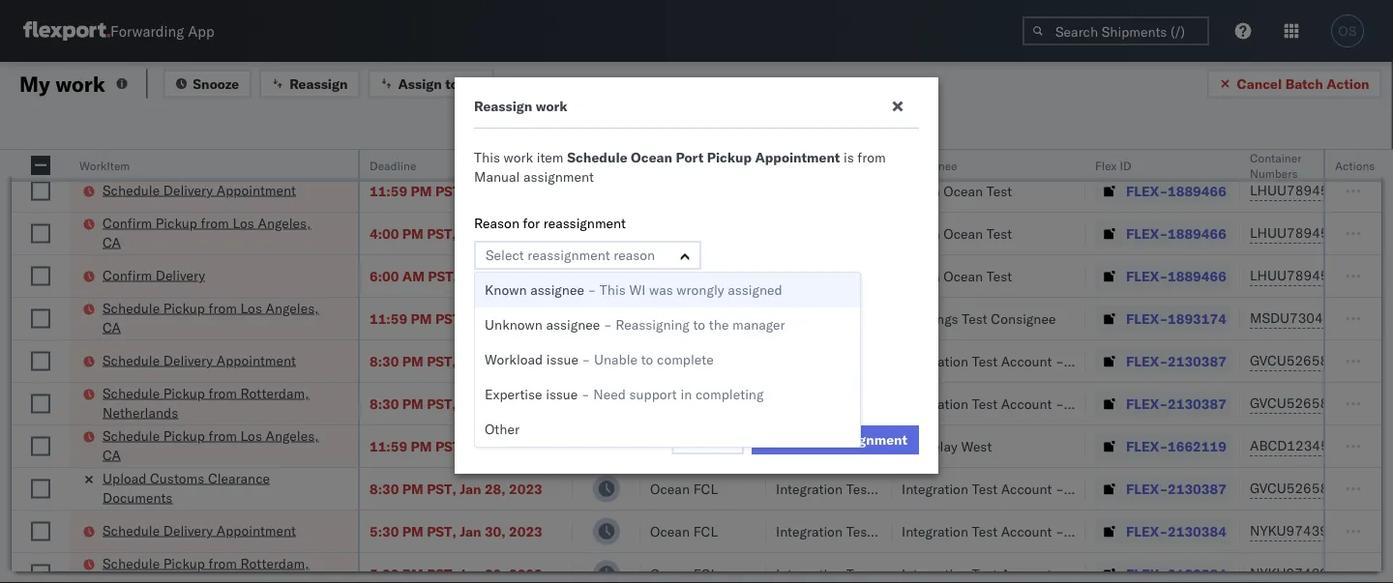 Task type: locate. For each thing, give the bounding box(es) containing it.
test
[[861, 140, 887, 157], [987, 140, 1013, 157], [987, 182, 1013, 199], [987, 225, 1013, 242], [861, 268, 887, 285], [987, 268, 1013, 285], [962, 310, 988, 327], [972, 353, 998, 370], [972, 395, 998, 412], [972, 481, 998, 498], [972, 523, 998, 540], [972, 566, 998, 583]]

2 vertical spatial gvcu5265864
[[1251, 480, 1346, 497]]

11:59 pm pst, dec 13, 2022 for schedule pickup from los angeles, ca
[[370, 140, 555, 157]]

11:59 for flexport demo consignee
[[370, 310, 408, 327]]

2 2130387 from the top
[[1168, 395, 1227, 412]]

2130387
[[1168, 353, 1227, 370], [1168, 395, 1227, 412], [1168, 481, 1227, 498]]

4 resize handle column header from the left
[[618, 150, 641, 584]]

0 horizontal spatial item
[[537, 149, 564, 166]]

1662119
[[1168, 438, 1227, 455]]

5 fcl from the top
[[694, 353, 718, 370]]

0 horizontal spatial cancel
[[686, 432, 731, 449]]

a new assignee within your company for this work item
[[474, 294, 810, 311]]

ca inside confirm pickup from los angeles, ca
[[103, 234, 121, 251]]

2022 down select reassignment reason
[[514, 268, 548, 285]]

upload customs clearance documents link
[[103, 469, 333, 508]]

2023
[[518, 310, 551, 327], [509, 353, 543, 370], [509, 395, 543, 412], [518, 438, 551, 455], [509, 481, 543, 498], [509, 523, 543, 540], [509, 566, 543, 583]]

3 11:59 from the top
[[370, 310, 408, 327]]

2 issue from the top
[[546, 386, 578, 403]]

dec up 6:00 am pst, dec 24, 2022
[[460, 225, 485, 242]]

uetu5
[[1354, 139, 1394, 156], [1354, 182, 1394, 199], [1354, 225, 1394, 242], [1354, 267, 1394, 284]]

1 fcl from the top
[[694, 140, 718, 157]]

4 lhuu7894563, from the top
[[1251, 267, 1351, 284]]

2022 for schedule pickup from los angeles, ca
[[521, 140, 555, 157]]

work for my
[[55, 70, 105, 97]]

snooze down the 'app'
[[193, 75, 239, 92]]

to
[[445, 75, 459, 92], [694, 317, 706, 333], [642, 351, 654, 368]]

assignee down within
[[546, 317, 600, 333]]

angeles, inside confirm pickup from los angeles, ca
[[258, 214, 311, 231]]

0 vertical spatial 8:30
[[370, 353, 399, 370]]

schedule pickup from los angeles, ca button for 11:59 pm pst, jan 12, 2023
[[103, 299, 333, 339]]

schedule pickup from los angeles, ca button down snooze button
[[103, 128, 333, 169]]

2 vertical spatial flex-2130387
[[1127, 481, 1227, 498]]

None field
[[486, 243, 491, 268]]

to for unknown assignee - reassigning to the manager
[[694, 317, 706, 333]]

2 lhuu7894563, from the top
[[1251, 182, 1351, 199]]

assignment up reason for reassignment
[[524, 168, 594, 185]]

this left wi
[[600, 282, 626, 299]]

24, for 2023
[[493, 438, 514, 455]]

2 vertical spatial reassignment
[[820, 432, 908, 449]]

4 flex-1889466 from the top
[[1127, 268, 1227, 285]]

dec up reason
[[468, 182, 494, 199]]

1 rotterdam, from the top
[[241, 385, 309, 402]]

0 vertical spatial schedule pickup from rotterdam, netherlands
[[103, 385, 309, 421]]

ca up confirm delivery
[[103, 234, 121, 251]]

0 vertical spatial assignment
[[524, 168, 594, 185]]

cancel for cancel batch action
[[1238, 75, 1283, 92]]

1 ma from the top
[[1377, 310, 1394, 327]]

rotterdam, up the clearance on the bottom left
[[241, 385, 309, 402]]

this for will
[[474, 366, 500, 383]]

schedule delivery appointment for 5:30 pm pst, jan 30, 2023
[[103, 522, 296, 539]]

2 vertical spatial schedule pickup from los angeles, ca link
[[103, 426, 333, 465]]

confirm pickup from los angeles, ca button
[[103, 213, 333, 254]]

vandelay right cancel button
[[776, 438, 832, 455]]

1 horizontal spatial reassign
[[474, 98, 533, 115]]

batch
[[1286, 75, 1324, 92]]

1 vertical spatial reassignment
[[528, 247, 610, 264]]

4 integration from the top
[[902, 523, 969, 540]]

1 vertical spatial schedule delivery appointment
[[103, 352, 296, 369]]

1 horizontal spatial for
[[703, 294, 720, 311]]

forwarding app
[[110, 22, 215, 40]]

item
[[537, 149, 564, 166], [783, 294, 810, 311]]

1 vertical spatial reassign
[[474, 98, 533, 115]]

1 vertical spatial 13,
[[497, 182, 518, 199]]

select new assignee
[[485, 325, 609, 342]]

reassign inside reassign button
[[290, 75, 348, 92]]

2 vertical spatial to
[[642, 351, 654, 368]]

3 schedule pickup from los angeles, ca from the top
[[103, 427, 319, 464]]

flex-2130387 down flex-1893174
[[1127, 353, 1227, 370]]

schedule pickup from los angeles, ca button up the clearance on the bottom left
[[103, 426, 333, 467]]

confirm down confirm pickup from los angeles, ca
[[103, 267, 152, 284]]

1 vertical spatial 11:59 pm pst, dec 13, 2022
[[370, 182, 555, 199]]

0 vertical spatial netherlands
[[103, 404, 178, 421]]

confirm delivery link
[[103, 266, 205, 285]]

schedule delivery appointment down confirm delivery button
[[103, 352, 296, 369]]

this up manual
[[474, 149, 500, 166]]

this up "expertise"
[[474, 366, 500, 383]]

1 30, from the top
[[485, 523, 506, 540]]

consignee for flexport demo consignee
[[870, 310, 935, 327]]

app
[[188, 22, 215, 40]]

schedule pickup from rotterdam, netherlands button for 8:30 pm pst, jan 23, 2023
[[103, 384, 333, 424]]

2022 up select reassignment reason
[[513, 225, 547, 242]]

8:30 down 11:59 pm pst, jan 24, 2023
[[370, 481, 399, 498]]

1 vertical spatial 8:30
[[370, 395, 399, 412]]

cancel down in
[[686, 432, 731, 449]]

the up support
[[639, 366, 659, 383]]

consignee button
[[893, 154, 1067, 173]]

9 fcl from the top
[[694, 523, 718, 540]]

2130387 down 1893174 on the bottom of page
[[1168, 353, 1227, 370]]

1889466
[[1168, 140, 1227, 157], [1168, 182, 1227, 199], [1168, 225, 1227, 242], [1168, 268, 1227, 285]]

3 integration from the top
[[902, 481, 969, 498]]

1 flex- from the top
[[1127, 140, 1168, 157]]

1 lhuu7894563, uetu5 from the top
[[1251, 139, 1394, 156]]

flex-1662119 button
[[1096, 433, 1231, 460], [1096, 433, 1231, 460]]

los up the clearance on the bottom left
[[241, 427, 262, 444]]

1 resize handle column header from the left
[[46, 150, 70, 584]]

schedule delivery appointment down workitem 'button'
[[103, 182, 296, 198]]

flex id
[[1096, 158, 1132, 173]]

4 flex- from the top
[[1127, 268, 1168, 285]]

schedule pickup from los angeles, ca for 11:59 pm pst, jan 24, 2023
[[103, 427, 319, 464]]

2 horizontal spatial to
[[694, 317, 706, 333]]

schedule pickup from rotterdam, netherlands link down upload customs clearance documents link
[[103, 554, 333, 584]]

1 vertical spatial flex-2130387
[[1127, 395, 1227, 412]]

resize handle column header for the client name button
[[869, 150, 893, 584]]

the down this
[[709, 317, 729, 333]]

schedule pickup from los angeles, ca up the clearance on the bottom left
[[103, 427, 319, 464]]

1 uetu5 from the top
[[1354, 139, 1394, 156]]

new right a
[[487, 294, 512, 311]]

3 schedule pickup from los angeles, ca button from the top
[[103, 426, 333, 467]]

confirm down the rules.
[[764, 432, 817, 449]]

schedule pickup from los angeles, ca link up the clearance on the bottom left
[[103, 426, 333, 465]]

1 vertical spatial rotterdam,
[[241, 555, 309, 572]]

schedule delivery appointment link down confirm delivery button
[[103, 351, 296, 370]]

resize handle column header for container numbers button
[[1344, 150, 1367, 584]]

1 vertical spatial 8:30 pm pst, jan 23, 2023
[[370, 395, 543, 412]]

6 resize handle column header from the left
[[869, 150, 893, 584]]

lhuu7894563, uetu5 for schedule pickup from los angeles, ca
[[1251, 139, 1394, 156]]

1 2130387 from the top
[[1168, 353, 1227, 370]]

fcl
[[694, 140, 718, 157], [694, 225, 718, 242], [694, 268, 718, 285], [694, 310, 718, 327], [694, 353, 718, 370], [694, 395, 718, 412], [694, 438, 718, 455], [694, 481, 718, 498], [694, 523, 718, 540], [694, 566, 718, 583]]

1 vertical spatial new
[[527, 325, 552, 342]]

los up workitem 'button'
[[241, 129, 262, 146]]

flex-1889466 for confirm pickup from los angeles, ca
[[1127, 225, 1227, 242]]

schedule pickup from los angeles, ca down confirm delivery button
[[103, 300, 319, 336]]

schedule pickup from los angeles, ca for 11:59 pm pst, jan 12, 2023
[[103, 300, 319, 336]]

flex-
[[1127, 140, 1168, 157], [1127, 182, 1168, 199], [1127, 225, 1168, 242], [1127, 268, 1168, 285], [1127, 310, 1168, 327], [1127, 353, 1168, 370], [1127, 395, 1168, 412], [1127, 438, 1168, 455], [1127, 481, 1168, 498], [1127, 523, 1168, 540], [1127, 566, 1168, 583]]

9 resize handle column header from the left
[[1344, 150, 1367, 584]]

confirm inside button
[[764, 432, 817, 449]]

10 ocean fcl from the top
[[651, 566, 718, 583]]

3 fcl from the top
[[694, 268, 718, 285]]

reassignment inside button
[[820, 432, 908, 449]]

1 horizontal spatial assignment
[[663, 366, 733, 383]]

0 vertical spatial for
[[523, 215, 540, 232]]

0 vertical spatial 8:30 pm pst, jan 23, 2023
[[370, 353, 543, 370]]

resize handle column header
[[46, 150, 70, 584], [335, 150, 358, 584], [550, 150, 573, 584], [618, 150, 641, 584], [743, 150, 767, 584], [869, 150, 893, 584], [1063, 150, 1086, 584], [1218, 150, 1241, 584], [1344, 150, 1367, 584], [1359, 150, 1382, 584]]

schedule pickup from los angeles, ca button down confirm delivery button
[[103, 299, 333, 339]]

1 vertical spatial nyku9743990
[[1251, 565, 1346, 582]]

2 vertical spatial confirm
[[764, 432, 817, 449]]

is
[[844, 149, 854, 166]]

11:59 for bosch ocean test
[[370, 140, 408, 157]]

unknown
[[485, 317, 543, 333]]

pickup
[[163, 129, 205, 146], [707, 149, 752, 166], [156, 214, 197, 231], [163, 300, 205, 317], [163, 385, 205, 402], [163, 427, 205, 444], [163, 555, 205, 572]]

this for item
[[474, 149, 500, 166]]

3 resize handle column header from the left
[[550, 150, 573, 584]]

mode button
[[641, 154, 747, 173]]

1 vertical spatial 5:30
[[370, 566, 399, 583]]

flex-2130387 up flex-1662119
[[1127, 395, 1227, 412]]

schedule pickup from los angeles, ca for 11:59 pm pst, dec 13, 2022
[[103, 129, 319, 166]]

0 horizontal spatial reassign
[[290, 75, 348, 92]]

2 schedule pickup from rotterdam, netherlands button from the top
[[103, 554, 333, 584]]

1 vertical spatial 5:30 pm pst, jan 30, 2023
[[370, 566, 543, 583]]

assigned
[[728, 282, 783, 299]]

1 vertical spatial gvcu5265864
[[1251, 395, 1346, 412]]

11:59 down 6:00
[[370, 310, 408, 327]]

ma
[[1377, 310, 1394, 327], [1377, 353, 1394, 370], [1377, 395, 1394, 412], [1377, 481, 1394, 498]]

1 vertical spatial the
[[639, 366, 659, 383]]

0 vertical spatial 11:59 pm pst, dec 13, 2022
[[370, 140, 555, 157]]

this
[[474, 149, 500, 166], [600, 282, 626, 299], [474, 366, 500, 383]]

expertise
[[485, 386, 543, 403]]

2 flex-2130384 from the top
[[1127, 566, 1227, 583]]

complete
[[657, 351, 714, 368]]

work inside this work item schedule ocean port pickup appointment is from manual assignment
[[504, 149, 533, 166]]

schedule pickup from los angeles, ca link down snooze button
[[103, 128, 333, 167]]

1 horizontal spatial item
[[783, 294, 810, 311]]

select down reason
[[486, 247, 524, 264]]

0 vertical spatial schedule pickup from los angeles, ca link
[[103, 128, 333, 167]]

2 netherlands from the top
[[103, 575, 178, 584]]

1 vertical spatial zim
[[1377, 566, 1394, 583]]

None checkbox
[[31, 267, 50, 286], [31, 309, 50, 329], [31, 394, 50, 414], [31, 522, 50, 542], [31, 267, 50, 286], [31, 309, 50, 329], [31, 394, 50, 414], [31, 522, 50, 542]]

confirm
[[103, 214, 152, 231], [103, 267, 152, 284], [764, 432, 817, 449]]

flexport. image
[[23, 21, 110, 41]]

ab
[[1377, 140, 1394, 157], [1377, 182, 1394, 199], [1377, 225, 1394, 242], [1377, 268, 1394, 285]]

0 vertical spatial schedule delivery appointment
[[103, 182, 296, 198]]

1 horizontal spatial the
[[709, 317, 729, 333]]

7 resize handle column header from the left
[[1063, 150, 1086, 584]]

pickup inside this work item schedule ocean port pickup appointment is from manual assignment
[[707, 149, 752, 166]]

1 vertical spatial schedule delivery appointment button
[[103, 351, 296, 372]]

0 vertical spatial 30,
[[485, 523, 506, 540]]

schedule delivery appointment button down confirm delivery button
[[103, 351, 296, 372]]

2 schedule delivery appointment link from the top
[[103, 351, 296, 370]]

dec for schedule pickup from los angeles, ca
[[468, 140, 494, 157]]

2 flex-1889466 from the top
[[1127, 182, 1227, 199]]

0 horizontal spatial to
[[445, 75, 459, 92]]

lhuu7894563,
[[1251, 139, 1351, 156], [1251, 182, 1351, 199], [1251, 225, 1351, 242], [1251, 267, 1351, 284]]

other
[[485, 421, 520, 438]]

1 vertical spatial this
[[600, 282, 626, 299]]

13, up manual
[[497, 140, 518, 157]]

2 schedule pickup from rotterdam, netherlands from the top
[[103, 555, 309, 584]]

24, up the 12,
[[490, 268, 511, 285]]

0 vertical spatial 13,
[[497, 140, 518, 157]]

1 vertical spatial for
[[703, 294, 720, 311]]

2 schedule pickup from los angeles, ca from the top
[[103, 300, 319, 336]]

1889466 for confirm pickup from los angeles, ca
[[1168, 225, 1227, 242]]

23, up other
[[485, 395, 506, 412]]

issue down "select new assignee"
[[547, 351, 579, 368]]

resize handle column header for workitem 'button'
[[335, 150, 358, 584]]

1 vertical spatial schedule pickup from rotterdam, netherlands
[[103, 555, 309, 584]]

2 flex- from the top
[[1127, 182, 1168, 199]]

schedule delivery appointment button down workitem 'button'
[[103, 181, 296, 202]]

0 vertical spatial gvcu5265864
[[1251, 352, 1346, 369]]

0 vertical spatial schedule pickup from rotterdam, netherlands button
[[103, 384, 333, 424]]

0 vertical spatial new
[[487, 294, 512, 311]]

delivery down confirm delivery button
[[163, 352, 213, 369]]

schedule pickup from los angeles, ca down snooze button
[[103, 129, 319, 166]]

to left me
[[445, 75, 459, 92]]

to down wrongly
[[694, 317, 706, 333]]

11:59 up 8:30 pm pst, jan 28, 2023
[[370, 438, 408, 455]]

1 vertical spatial 30,
[[485, 566, 506, 583]]

1 vertical spatial issue
[[546, 386, 578, 403]]

2 vertical spatial schedule pickup from los angeles, ca
[[103, 427, 319, 464]]

schedule for 8:30 pm pst, jan 23, 2023's schedule delivery appointment button
[[103, 352, 160, 369]]

8:30 pm pst, jan 23, 2023
[[370, 353, 543, 370], [370, 395, 543, 412]]

dec up manual
[[468, 140, 494, 157]]

schedule delivery appointment
[[103, 182, 296, 198], [103, 352, 296, 369], [103, 522, 296, 539]]

8:30 pm pst, jan 23, 2023 down the "11:59 pm pst, jan 12, 2023"
[[370, 353, 543, 370]]

expertise issue - need support in completing
[[485, 386, 764, 403]]

1 vertical spatial assignment
[[663, 366, 733, 383]]

5 lagerfeld from the top
[[1096, 566, 1154, 583]]

vandelay left west
[[902, 438, 958, 455]]

2 resize handle column header from the left
[[335, 150, 358, 584]]

2 fcl from the top
[[694, 225, 718, 242]]

2 account from the top
[[1002, 395, 1053, 412]]

0 vertical spatial to
[[445, 75, 459, 92]]

pickup for 8:30 pm pst, jan 23, 2023
[[163, 385, 205, 402]]

to right unable
[[642, 351, 654, 368]]

pm for third schedule delivery appointment button from the bottom
[[411, 182, 432, 199]]

known assignee - this wi was wrongly assigned
[[485, 282, 783, 299]]

schedule pickup from los angeles, ca button for 11:59 pm pst, jan 24, 2023
[[103, 426, 333, 467]]

0 vertical spatial 24,
[[490, 268, 511, 285]]

lhuu7894563, uetu5
[[1251, 139, 1394, 156], [1251, 182, 1394, 199], [1251, 225, 1394, 242], [1251, 267, 1394, 284]]

new for a
[[487, 294, 512, 311]]

2 2130384 from the top
[[1168, 566, 1227, 583]]

rotterdam,
[[241, 385, 309, 402], [241, 555, 309, 572]]

lhuu7894563, up the "msdu7304509" on the bottom right
[[1251, 267, 1351, 284]]

0 vertical spatial issue
[[547, 351, 579, 368]]

workload issue - unable to complete
[[485, 351, 714, 368]]

ca for 4:00 pm pst, dec 23, 2022
[[103, 234, 121, 251]]

a
[[474, 294, 483, 311]]

0 vertical spatial flex-2130384
[[1127, 523, 1227, 540]]

vandelay
[[776, 438, 832, 455], [902, 438, 958, 455]]

2 ca from the top
[[103, 234, 121, 251]]

8 fcl from the top
[[694, 481, 718, 498]]

3 flex-1889466 from the top
[[1127, 225, 1227, 242]]

2 lagerfeld from the top
[[1096, 395, 1154, 412]]

schedule delivery appointment link down upload customs clearance documents
[[103, 521, 296, 541]]

netherlands down documents
[[103, 575, 178, 584]]

ab for schedule delivery appointment
[[1377, 182, 1394, 199]]

angeles, for 11:59 pm pst, dec 13, 2022
[[266, 129, 319, 146]]

0 vertical spatial cancel
[[1238, 75, 1283, 92]]

ca up "upload"
[[103, 447, 121, 464]]

los down workitem 'button'
[[233, 214, 254, 231]]

for right reason
[[523, 215, 540, 232]]

2 vertical spatial 23,
[[485, 395, 506, 412]]

6 ocean fcl from the top
[[651, 395, 718, 412]]

list box
[[474, 272, 862, 448]]

consignee right is
[[902, 158, 958, 173]]

from for 11:59 pm pst, dec 13, 2022
[[209, 129, 237, 146]]

documents
[[103, 489, 173, 506]]

2 vandelay from the left
[[902, 438, 958, 455]]

from for 4:00 pm pst, dec 23, 2022
[[201, 214, 229, 231]]

2 lhuu7894563, uetu5 from the top
[[1251, 182, 1394, 199]]

4 1889466 from the top
[[1168, 268, 1227, 285]]

action
[[1327, 75, 1370, 92]]

3 lhuu7894563, uetu5 from the top
[[1251, 225, 1394, 242]]

11:59 up deadline
[[370, 140, 408, 157]]

1 vertical spatial to
[[694, 317, 706, 333]]

pst,
[[435, 140, 465, 157], [435, 182, 465, 199], [427, 225, 457, 242], [428, 268, 458, 285], [435, 310, 465, 327], [427, 353, 457, 370], [427, 395, 457, 412], [435, 438, 465, 455], [427, 481, 457, 498], [427, 523, 457, 540], [427, 566, 457, 583]]

24, up 28,
[[493, 438, 514, 455]]

5 resize handle column header from the left
[[743, 150, 767, 584]]

schedule pickup from rotterdam, netherlands button down upload customs clearance documents link
[[103, 554, 333, 584]]

the for impact
[[639, 366, 659, 383]]

the inside list box
[[709, 317, 729, 333]]

need
[[594, 386, 626, 403]]

gvcu5265864 down the "msdu7304509" on the bottom right
[[1251, 352, 1346, 369]]

cancel left batch
[[1238, 75, 1283, 92]]

11:59 pm pst, dec 13, 2022 up manual
[[370, 140, 555, 157]]

11:59 down deadline
[[370, 182, 408, 199]]

1 horizontal spatial cancel
[[1238, 75, 1283, 92]]

1 5:30 pm pst, jan 30, 2023 from the top
[[370, 523, 543, 540]]

0 vertical spatial 5:30
[[370, 523, 399, 540]]

angeles, for 11:59 pm pst, jan 12, 2023
[[266, 300, 319, 317]]

0 vertical spatial this
[[474, 149, 500, 166]]

item inside this work item schedule ocean port pickup appointment is from manual assignment
[[537, 149, 564, 166]]

0 horizontal spatial the
[[639, 366, 659, 383]]

11:59 pm pst, dec 13, 2022 down the deadline button
[[370, 182, 555, 199]]

3 1889466 from the top
[[1168, 225, 1227, 242]]

0 vertical spatial schedule delivery appointment link
[[103, 181, 296, 200]]

schedule delivery appointment down upload customs clearance documents
[[103, 522, 296, 539]]

6 fcl from the top
[[694, 395, 718, 412]]

rotterdam, for 5:30 pm pst, jan 30, 2023
[[241, 555, 309, 572]]

reassigning
[[616, 317, 690, 333]]

None checkbox
[[31, 139, 50, 158], [31, 156, 50, 175], [31, 182, 50, 201], [31, 224, 50, 243], [31, 352, 50, 371], [31, 437, 50, 456], [31, 480, 50, 499], [31, 565, 50, 584], [31, 139, 50, 158], [31, 156, 50, 175], [31, 182, 50, 201], [31, 224, 50, 243], [31, 352, 50, 371], [31, 437, 50, 456], [31, 480, 50, 499], [31, 565, 50, 584]]

1 vertical spatial item
[[783, 294, 810, 311]]

lagerfeld
[[1096, 353, 1154, 370], [1096, 395, 1154, 412], [1096, 481, 1154, 498], [1096, 523, 1154, 540], [1096, 566, 1154, 583]]

consignee right "demo"
[[870, 310, 935, 327]]

schedule pickup from rotterdam, netherlands button for 5:30 pm pst, jan 30, 2023
[[103, 554, 333, 584]]

resize handle column header for "consignee" "button" at the top right of page
[[1063, 150, 1086, 584]]

schedule delivery appointment link down workitem 'button'
[[103, 181, 296, 200]]

for left this
[[703, 294, 720, 311]]

delivery for 6:00 am pst, dec 24, 2022
[[156, 267, 205, 284]]

2 schedule pickup from los angeles, ca button from the top
[[103, 299, 333, 339]]

consignee right bookings
[[992, 310, 1057, 327]]

schedule pickup from rotterdam, netherlands up customs
[[103, 385, 309, 421]]

flex-2130384 button
[[1096, 518, 1231, 545], [1096, 518, 1231, 545], [1096, 561, 1231, 584], [1096, 561, 1231, 584]]

ca down confirm delivery button
[[103, 319, 121, 336]]

1 2130384 from the top
[[1168, 523, 1227, 540]]

1 vertical spatial schedule pickup from los angeles, ca link
[[103, 299, 333, 337]]

0 vertical spatial confirm
[[103, 214, 152, 231]]

2022 down reassign work
[[521, 140, 555, 157]]

from for 5:30 pm pst, jan 30, 2023
[[209, 555, 237, 572]]

0 vertical spatial schedule pickup from los angeles, ca button
[[103, 128, 333, 169]]

0 vertical spatial 5:30 pm pst, jan 30, 2023
[[370, 523, 543, 540]]

1 vertical spatial schedule delivery appointment link
[[103, 351, 296, 370]]

11:59 pm pst, jan 12, 2023
[[370, 310, 551, 327]]

schedule pickup from rotterdam, netherlands down upload customs clearance documents link
[[103, 555, 309, 584]]

flex-1893174 button
[[1096, 305, 1231, 333], [1096, 305, 1231, 333]]

10 fcl from the top
[[694, 566, 718, 583]]

snooze inside button
[[193, 75, 239, 92]]

1 horizontal spatial vandelay
[[902, 438, 958, 455]]

1 vertical spatial confirm
[[103, 267, 152, 284]]

reassignment
[[544, 215, 626, 232], [528, 247, 610, 264], [820, 432, 908, 449]]

2 uetu5 from the top
[[1354, 182, 1394, 199]]

lhuu7894563, down "numbers" at the top right
[[1251, 225, 1351, 242]]

13, up reason
[[497, 182, 518, 199]]

schedule pickup from los angeles, ca link for 11:59 pm pst, dec 13, 2022
[[103, 128, 333, 167]]

assign
[[398, 75, 442, 92]]

confirm up confirm delivery
[[103, 214, 152, 231]]

8:30 pm pst, jan 23, 2023 up 11:59 pm pst, jan 24, 2023
[[370, 395, 543, 412]]

the
[[709, 317, 729, 333], [639, 366, 659, 383]]

netherlands up "upload"
[[103, 404, 178, 421]]

4 karl from the top
[[1068, 523, 1093, 540]]

pickup for 11:59 pm pst, jan 24, 2023
[[163, 427, 205, 444]]

delivery down confirm pickup from los angeles, ca
[[156, 267, 205, 284]]

0 vertical spatial schedule pickup from los angeles, ca
[[103, 129, 319, 166]]

manual
[[474, 168, 520, 185]]

reassign for reassign work
[[474, 98, 533, 115]]

schedule delivery appointment link for 8:30 pm pst, jan 23, 2023
[[103, 351, 296, 370]]

0 horizontal spatial new
[[487, 294, 512, 311]]

23, for confirm pickup from los angeles, ca
[[489, 225, 510, 242]]

Search Shipments (/) text field
[[1023, 16, 1210, 45]]

ca for 11:59 pm pst, dec 13, 2022
[[103, 149, 121, 166]]

appointment for schedule delivery appointment button corresponding to 5:30 pm pst, jan 30, 2023
[[217, 522, 296, 539]]

2 vertical spatial 2130387
[[1168, 481, 1227, 498]]

1 flex-1889466 from the top
[[1127, 140, 1227, 157]]

3 ca from the top
[[103, 319, 121, 336]]

flex-1889466
[[1127, 140, 1227, 157], [1127, 182, 1227, 199], [1127, 225, 1227, 242], [1127, 268, 1227, 285]]

1 integration from the top
[[902, 353, 969, 370]]

schedule delivery appointment button down upload customs clearance documents
[[103, 521, 296, 543]]

1 vertical spatial cancel
[[686, 432, 731, 449]]

issue down will
[[546, 386, 578, 403]]

2 vertical spatial schedule delivery appointment
[[103, 522, 296, 539]]

2 1889466 from the top
[[1168, 182, 1227, 199]]

0 horizontal spatial snooze
[[193, 75, 239, 92]]

0 vertical spatial zim
[[1377, 523, 1394, 540]]

0 vertical spatial nyku9743990
[[1251, 523, 1346, 540]]

0 vertical spatial 23,
[[489, 225, 510, 242]]

8:30 down 6:00
[[370, 353, 399, 370]]

uetu5 for confirm pickup from los angeles, ca
[[1354, 225, 1394, 242]]

unknown assignee - reassigning to the manager
[[485, 317, 786, 333]]

pm for schedule pickup from rotterdam, netherlands button for 8:30 pm pst, jan 23, 2023
[[403, 395, 424, 412]]

0 vertical spatial the
[[709, 317, 729, 333]]

1 vertical spatial schedule pickup from rotterdam, netherlands link
[[103, 554, 333, 584]]

from inside confirm pickup from los angeles, ca
[[201, 214, 229, 231]]

2 vertical spatial this
[[474, 366, 500, 383]]

2 13, from the top
[[497, 182, 518, 199]]

delivery down upload customs clearance documents
[[163, 522, 213, 539]]

6 flex- from the top
[[1127, 353, 1168, 370]]

1 integration test account - karl lagerfeld from the top
[[902, 353, 1154, 370]]

mb
[[1377, 158, 1394, 173]]

schedule pickup from rotterdam, netherlands link
[[103, 384, 333, 423], [103, 554, 333, 584]]

2 8:30 from the top
[[370, 395, 399, 412]]

13, for schedule delivery appointment
[[497, 182, 518, 199]]

name
[[811, 158, 841, 173]]

2 vertical spatial schedule delivery appointment link
[[103, 521, 296, 541]]

confirm for confirm pickup from los angeles, ca
[[103, 214, 152, 231]]

resize handle column header for mode button
[[743, 150, 767, 584]]

delivery for 5:30 pm pst, jan 30, 2023
[[163, 522, 213, 539]]

ab for confirm pickup from los angeles, ca
[[1377, 225, 1394, 242]]

1 vertical spatial snooze
[[583, 158, 621, 173]]

id
[[1121, 158, 1132, 173]]

item right assigned
[[783, 294, 810, 311]]

schedule delivery appointment for 8:30 pm pst, jan 23, 2023
[[103, 352, 296, 369]]

list box containing known assignee
[[474, 272, 862, 448]]

2130387 up 1662119 at right bottom
[[1168, 395, 1227, 412]]

0 vertical spatial select
[[486, 247, 524, 264]]

2 vertical spatial schedule delivery appointment button
[[103, 521, 296, 543]]

bookings
[[902, 310, 959, 327]]

this inside this work item schedule ocean port pickup appointment is from manual assignment
[[474, 149, 500, 166]]

client name
[[776, 158, 841, 173]]

2 schedule pickup from los angeles, ca link from the top
[[103, 299, 333, 337]]

lhuu7894563, for schedule pickup from los angeles, ca
[[1251, 139, 1351, 156]]

schedule pickup from rotterdam, netherlands
[[103, 385, 309, 421], [103, 555, 309, 584]]

pickup inside confirm pickup from los angeles, ca
[[156, 214, 197, 231]]

3 schedule delivery appointment button from the top
[[103, 521, 296, 543]]

flex-2130387 down flex-1662119
[[1127, 481, 1227, 498]]

item down reassign work
[[537, 149, 564, 166]]

schedule pickup from los angeles, ca link down confirm delivery button
[[103, 299, 333, 337]]

7 flex- from the top
[[1127, 395, 1168, 412]]

4 lhuu7894563, uetu5 from the top
[[1251, 267, 1394, 284]]

am
[[403, 268, 425, 285]]

pm for 11:59 pm pst, jan 24, 2023's schedule pickup from los angeles, ca button
[[411, 438, 432, 455]]

this action will not impact the assignment rules.
[[474, 366, 771, 383]]

0 vertical spatial 2130387
[[1168, 353, 1227, 370]]

schedule pickup from rotterdam, netherlands link for 8:30
[[103, 384, 333, 423]]

pickup for 4:00 pm pst, dec 23, 2022
[[156, 214, 197, 231]]

0 vertical spatial snooze
[[193, 75, 239, 92]]

1 flex-2130384 from the top
[[1127, 523, 1227, 540]]

schedule pickup from rotterdam, netherlands button up the clearance on the bottom left
[[103, 384, 333, 424]]

los inside confirm pickup from los angeles, ca
[[233, 214, 254, 231]]

24, for 2022
[[490, 268, 511, 285]]

abcd1234560
[[1251, 438, 1347, 454]]

--
[[1377, 438, 1393, 455]]

5:30 pm pst, jan 30, 2023
[[370, 523, 543, 540], [370, 566, 543, 583]]

2 schedule delivery appointment from the top
[[103, 352, 296, 369]]

0 horizontal spatial vandelay
[[776, 438, 832, 455]]

23, up "expertise"
[[485, 353, 506, 370]]

1 vertical spatial 2130384
[[1168, 566, 1227, 583]]

2 flex-2130387 from the top
[[1127, 395, 1227, 412]]

integration test account - karl lagerfeld
[[902, 353, 1154, 370], [902, 395, 1154, 412], [902, 481, 1154, 498], [902, 523, 1154, 540], [902, 566, 1154, 583]]

1 nyku9743990 from the top
[[1251, 523, 1346, 540]]

karl
[[1068, 353, 1093, 370], [1068, 395, 1093, 412], [1068, 481, 1093, 498], [1068, 523, 1093, 540], [1068, 566, 1093, 583]]

ca down my work
[[103, 149, 121, 166]]

1 lhuu7894563, from the top
[[1251, 139, 1351, 156]]

dec for schedule delivery appointment
[[468, 182, 494, 199]]

1 schedule pickup from los angeles, ca from the top
[[103, 129, 319, 166]]

my
[[19, 70, 50, 97]]

1 horizontal spatial new
[[527, 325, 552, 342]]

8:30 up 11:59 pm pst, jan 24, 2023
[[370, 395, 399, 412]]

2130384
[[1168, 523, 1227, 540], [1168, 566, 1227, 583]]

1 vertical spatial 2130387
[[1168, 395, 1227, 412]]

from
[[209, 129, 237, 146], [858, 149, 886, 166], [201, 214, 229, 231], [209, 300, 237, 317], [209, 385, 237, 402], [209, 427, 237, 444], [209, 555, 237, 572]]

los for 4:00 pm pst, dec 23, 2022
[[233, 214, 254, 231]]

gvcu5265864 down the abcd1234560
[[1251, 480, 1346, 497]]

container
[[1251, 151, 1302, 165]]

0 vertical spatial schedule pickup from rotterdam, netherlands link
[[103, 384, 333, 423]]

0 vertical spatial schedule delivery appointment button
[[103, 181, 296, 202]]

confirm inside confirm pickup from los angeles, ca
[[103, 214, 152, 231]]



Task type: vqa. For each thing, say whether or not it's contained in the screenshot.
Account
yes



Task type: describe. For each thing, give the bounding box(es) containing it.
to inside button
[[445, 75, 459, 92]]

1 lagerfeld from the top
[[1096, 353, 1154, 370]]

rotterdam, for 8:30 pm pst, jan 23, 2023
[[241, 385, 309, 402]]

upload customs clearance documents
[[103, 470, 270, 506]]

4 uetu5 from the top
[[1354, 267, 1394, 284]]

lhuu7894563, uetu5 for schedule delivery appointment
[[1251, 182, 1394, 199]]

reassign button
[[260, 69, 361, 98]]

reassignment for confirm
[[820, 432, 908, 449]]

1 5:30 from the top
[[370, 523, 399, 540]]

from for 11:59 pm pst, jan 12, 2023
[[209, 300, 237, 317]]

4 fcl from the top
[[694, 310, 718, 327]]

4 ma from the top
[[1377, 481, 1394, 498]]

container numbers button
[[1241, 146, 1347, 181]]

issue for expertise issue
[[546, 386, 578, 403]]

clearance
[[208, 470, 270, 487]]

ocean inside this work item schedule ocean port pickup appointment is from manual assignment
[[631, 149, 673, 166]]

select for select reassignment reason
[[486, 247, 524, 264]]

actions
[[1336, 158, 1376, 173]]

schedule pickup from los angeles, ca button for 11:59 pm pst, dec 13, 2022
[[103, 128, 333, 169]]

schedule pickup from los angeles, ca link for 11:59 pm pst, jan 12, 2023
[[103, 299, 333, 337]]

5 integration test account - karl lagerfeld from the top
[[902, 566, 1154, 583]]

flex-1893174
[[1127, 310, 1227, 327]]

resize handle column header for flex id button
[[1218, 150, 1241, 584]]

new for select
[[527, 325, 552, 342]]

2 gvcu5265864 from the top
[[1251, 395, 1346, 412]]

from inside this work item schedule ocean port pickup appointment is from manual assignment
[[858, 149, 886, 166]]

this
[[724, 294, 747, 311]]

flexport demo consignee
[[776, 310, 935, 327]]

to for workload issue - unable to complete
[[642, 351, 654, 368]]

upload
[[103, 470, 147, 487]]

2022 for schedule delivery appointment
[[521, 182, 555, 199]]

unable
[[594, 351, 638, 368]]

5 flex- from the top
[[1127, 310, 1168, 327]]

impact
[[594, 366, 636, 383]]

schedule delivery appointment button for 5:30 pm pst, jan 30, 2023
[[103, 521, 296, 543]]

11:59 pm pst, dec 13, 2022 for schedule delivery appointment
[[370, 182, 555, 199]]

known
[[485, 282, 527, 299]]

13, for schedule pickup from los angeles, ca
[[497, 140, 518, 157]]

schedule for schedule pickup from rotterdam, netherlands button related to 5:30 pm pst, jan 30, 2023
[[103, 555, 160, 572]]

snooze button
[[163, 69, 252, 98]]

2 30, from the top
[[485, 566, 506, 583]]

3 integration test account - karl lagerfeld from the top
[[902, 481, 1154, 498]]

11:59 pm pst, jan 24, 2023
[[370, 438, 551, 455]]

wrongly
[[677, 282, 725, 299]]

angeles, for 11:59 pm pst, jan 24, 2023
[[266, 427, 319, 444]]

3 lagerfeld from the top
[[1096, 481, 1154, 498]]

4 integration test account - karl lagerfeld from the top
[[902, 523, 1154, 540]]

5 integration from the top
[[902, 566, 969, 583]]

numbers
[[1251, 166, 1299, 181]]

cancel batch action button
[[1208, 69, 1383, 98]]

1 horizontal spatial snooze
[[583, 158, 621, 173]]

uetu5 for schedule delivery appointment
[[1354, 182, 1394, 199]]

was
[[649, 282, 673, 299]]

1 flex-2130387 from the top
[[1127, 353, 1227, 370]]

assign to me button
[[368, 69, 494, 98]]

flex
[[1096, 158, 1118, 173]]

3 account from the top
[[1002, 481, 1053, 498]]

confirm pickup from los angeles, ca
[[103, 214, 311, 251]]

10 resize handle column header from the left
[[1359, 150, 1382, 584]]

this work item schedule ocean port pickup appointment is from manual assignment
[[474, 149, 886, 185]]

angeles, for 4:00 pm pst, dec 23, 2022
[[258, 214, 311, 231]]

reason
[[614, 247, 656, 264]]

2 8:30 pm pst, jan 23, 2023 from the top
[[370, 395, 543, 412]]

ca for 11:59 pm pst, jan 24, 2023
[[103, 447, 121, 464]]

6:00
[[370, 268, 399, 285]]

7 fcl from the top
[[694, 438, 718, 455]]

3 8:30 from the top
[[370, 481, 399, 498]]

9 flex- from the top
[[1127, 481, 1168, 498]]

2 ma from the top
[[1377, 353, 1394, 370]]

schedule pickup from rotterdam, netherlands for 5:30 pm pst, jan 30, 2023
[[103, 555, 309, 584]]

assign to me
[[398, 75, 482, 92]]

1 account from the top
[[1002, 353, 1053, 370]]

1 ocean fcl from the top
[[651, 140, 718, 157]]

pm for schedule pickup from los angeles, ca button for 11:59 pm pst, jan 12, 2023
[[411, 310, 432, 327]]

1 karl from the top
[[1068, 353, 1093, 370]]

my work
[[19, 70, 105, 97]]

os button
[[1326, 9, 1371, 53]]

schedule delivery appointment button for 8:30 pm pst, jan 23, 2023
[[103, 351, 296, 372]]

confirm for confirm reassignment
[[764, 432, 817, 449]]

3 karl from the top
[[1068, 481, 1093, 498]]

2 integration from the top
[[902, 395, 969, 412]]

2 karl from the top
[[1068, 395, 1093, 412]]

reassign for reassign
[[290, 75, 348, 92]]

issue for workload issue
[[547, 351, 579, 368]]

schedule inside this work item schedule ocean port pickup appointment is from manual assignment
[[567, 149, 628, 166]]

2 11:59 from the top
[[370, 182, 408, 199]]

manager
[[733, 317, 786, 333]]

28,
[[485, 481, 506, 498]]

delivery down workitem 'button'
[[163, 182, 213, 198]]

23, for schedule pickup from rotterdam, netherlands
[[485, 395, 506, 412]]

9 ocean fcl from the top
[[651, 523, 718, 540]]

7 ocean fcl from the top
[[651, 438, 718, 455]]

schedule pickup from rotterdam, netherlands link for 5:30
[[103, 554, 333, 584]]

bookings test consignee
[[902, 310, 1057, 327]]

0 vertical spatial reassignment
[[544, 215, 626, 232]]

schedule for schedule pickup from los angeles, ca button associated with 11:59 pm pst, dec 13, 2022
[[103, 129, 160, 146]]

pickup for 11:59 pm pst, jan 12, 2023
[[163, 300, 205, 317]]

schedule for 11:59 pm pst, jan 24, 2023's schedule pickup from los angeles, ca button
[[103, 427, 160, 444]]

flex-1889466 for schedule pickup from los angeles, ca
[[1127, 140, 1227, 157]]

forwarding app link
[[23, 21, 215, 41]]

deadline
[[370, 158, 417, 173]]

confirm delivery
[[103, 267, 205, 284]]

dec up a
[[461, 268, 486, 285]]

port
[[676, 149, 704, 166]]

schedule for schedule delivery appointment button corresponding to 5:30 pm pst, jan 30, 2023
[[103, 522, 160, 539]]

netherlands for 5:30 pm pst, jan 30, 2023
[[103, 575, 178, 584]]

1 vertical spatial 23,
[[485, 353, 506, 370]]

5 ocean fcl from the top
[[651, 353, 718, 370]]

1 gvcu5265864 from the top
[[1251, 352, 1346, 369]]

select reassignment reason
[[486, 247, 656, 264]]

1 8:30 from the top
[[370, 353, 399, 370]]

assignee up "select new assignee"
[[515, 294, 569, 311]]

will
[[546, 366, 567, 383]]

4:00
[[370, 225, 399, 242]]

1889466 for schedule pickup from los angeles, ca
[[1168, 140, 1227, 157]]

12,
[[493, 310, 514, 327]]

3 ocean fcl from the top
[[651, 268, 718, 285]]

schedule pickup from los angeles, ca link for 11:59 pm pst, jan 24, 2023
[[103, 426, 333, 465]]

2 zim from the top
[[1377, 566, 1394, 583]]

mode
[[651, 158, 680, 173]]

os
[[1339, 24, 1358, 38]]

support
[[630, 386, 677, 403]]

vandelay west
[[902, 438, 993, 455]]

2 ocean fcl from the top
[[651, 225, 718, 242]]

assignee up workload issue - unable to complete
[[555, 325, 609, 342]]

confirm delivery button
[[103, 266, 205, 287]]

cancel for cancel
[[686, 432, 731, 449]]

pickup for 11:59 pm pst, dec 13, 2022
[[163, 129, 205, 146]]

lhuu7894563, for confirm pickup from los angeles, ca
[[1251, 225, 1351, 242]]

netherlands for 8:30 pm pst, jan 23, 2023
[[103, 404, 178, 421]]

assignee down select reassignment reason
[[531, 282, 585, 299]]

4 ab from the top
[[1377, 268, 1394, 285]]

flex-1662119
[[1127, 438, 1227, 455]]

appointment for 8:30 pm pst, jan 23, 2023's schedule delivery appointment button
[[217, 352, 296, 369]]

pm for schedule pickup from los angeles, ca button associated with 11:59 pm pst, dec 13, 2022
[[411, 140, 432, 157]]

reason for reassignment
[[474, 215, 626, 232]]

work for this
[[504, 149, 533, 166]]

ca for 11:59 pm pst, jan 12, 2023
[[103, 319, 121, 336]]

2 integration test account - karl lagerfeld from the top
[[902, 395, 1154, 412]]

lhuu7894563, uetu5 for confirm pickup from los angeles, ca
[[1251, 225, 1394, 242]]

10 flex- from the top
[[1127, 523, 1168, 540]]

appointment inside this work item schedule ocean port pickup appointment is from manual assignment
[[755, 149, 841, 166]]

flexport
[[776, 310, 827, 327]]

customs
[[150, 470, 204, 487]]

3 flex-2130387 from the top
[[1127, 481, 1227, 498]]

demo
[[831, 310, 866, 327]]

this inside list box
[[600, 282, 626, 299]]

the for to
[[709, 317, 729, 333]]

flex id button
[[1086, 154, 1222, 173]]

select for select new assignee
[[485, 325, 523, 342]]

flex-1889466 for schedule delivery appointment
[[1127, 182, 1227, 199]]

forwarding
[[110, 22, 184, 40]]

los for 11:59 pm pst, dec 13, 2022
[[241, 129, 262, 146]]

appointment for third schedule delivery appointment button from the bottom
[[217, 182, 296, 198]]

4 account from the top
[[1002, 523, 1053, 540]]

1 schedule delivery appointment button from the top
[[103, 181, 296, 202]]

1889466 for schedule delivery appointment
[[1168, 182, 1227, 199]]

1 zim from the top
[[1377, 523, 1394, 540]]

msdu7304509
[[1251, 310, 1349, 327]]

2 5:30 pm pst, jan 30, 2023 from the top
[[370, 566, 543, 583]]

pm for confirm pickup from los angeles, ca button at top
[[403, 225, 424, 242]]

1893174
[[1168, 310, 1227, 327]]

3 ma from the top
[[1377, 395, 1394, 412]]

3 2130387 from the top
[[1168, 481, 1227, 498]]

assignment inside this work item schedule ocean port pickup appointment is from manual assignment
[[524, 168, 594, 185]]

4:00 pm pst, dec 23, 2022
[[370, 225, 547, 242]]

me
[[462, 75, 482, 92]]

3 gvcu5265864 from the top
[[1251, 480, 1346, 497]]

dec for confirm pickup from los angeles, ca
[[460, 225, 485, 242]]

1 schedule delivery appointment from the top
[[103, 182, 296, 198]]

schedule delivery appointment link for 5:30 pm pst, jan 30, 2023
[[103, 521, 296, 541]]

not
[[570, 366, 590, 383]]

11 flex- from the top
[[1127, 566, 1168, 583]]

1 schedule delivery appointment link from the top
[[103, 181, 296, 200]]

client
[[776, 158, 808, 173]]

2 5:30 from the top
[[370, 566, 399, 583]]

workitem
[[79, 158, 130, 173]]

5 account from the top
[[1002, 566, 1053, 583]]

deadline button
[[360, 154, 554, 173]]

consignee inside "button"
[[902, 158, 958, 173]]

lhuu7894563, for schedule delivery appointment
[[1251, 182, 1351, 199]]

reassignment for select
[[528, 247, 610, 264]]

from for 8:30 pm pst, jan 23, 2023
[[209, 385, 237, 402]]

within
[[573, 294, 611, 311]]

4 ocean fcl from the top
[[651, 310, 718, 327]]

8 flex- from the top
[[1127, 438, 1168, 455]]

completing
[[696, 386, 764, 403]]

los for 11:59 pm pst, jan 12, 2023
[[241, 300, 262, 317]]

in
[[681, 386, 692, 403]]

3 flex- from the top
[[1127, 225, 1168, 242]]

reassign work
[[474, 98, 568, 115]]

confirm pickup from los angeles, ca link
[[103, 213, 333, 252]]

resize handle column header for the deadline button
[[550, 150, 573, 584]]

reason
[[474, 215, 520, 232]]

6:00 am pst, dec 24, 2022
[[370, 268, 548, 285]]

los for 11:59 pm pst, jan 24, 2023
[[241, 427, 262, 444]]

ab for schedule pickup from los angeles, ca
[[1377, 140, 1394, 157]]

mb button
[[1367, 154, 1394, 173]]

1 8:30 pm pst, jan 23, 2023 from the top
[[370, 353, 543, 370]]

west
[[962, 438, 993, 455]]

2 nyku9743990 from the top
[[1251, 565, 1346, 582]]

8:30 pm pst, jan 28, 2023
[[370, 481, 543, 498]]

5 karl from the top
[[1068, 566, 1093, 583]]

pm for schedule pickup from rotterdam, netherlands button related to 5:30 pm pst, jan 30, 2023
[[403, 566, 424, 583]]

8 ocean fcl from the top
[[651, 481, 718, 498]]

schedule for third schedule delivery appointment button from the bottom
[[103, 182, 160, 198]]



